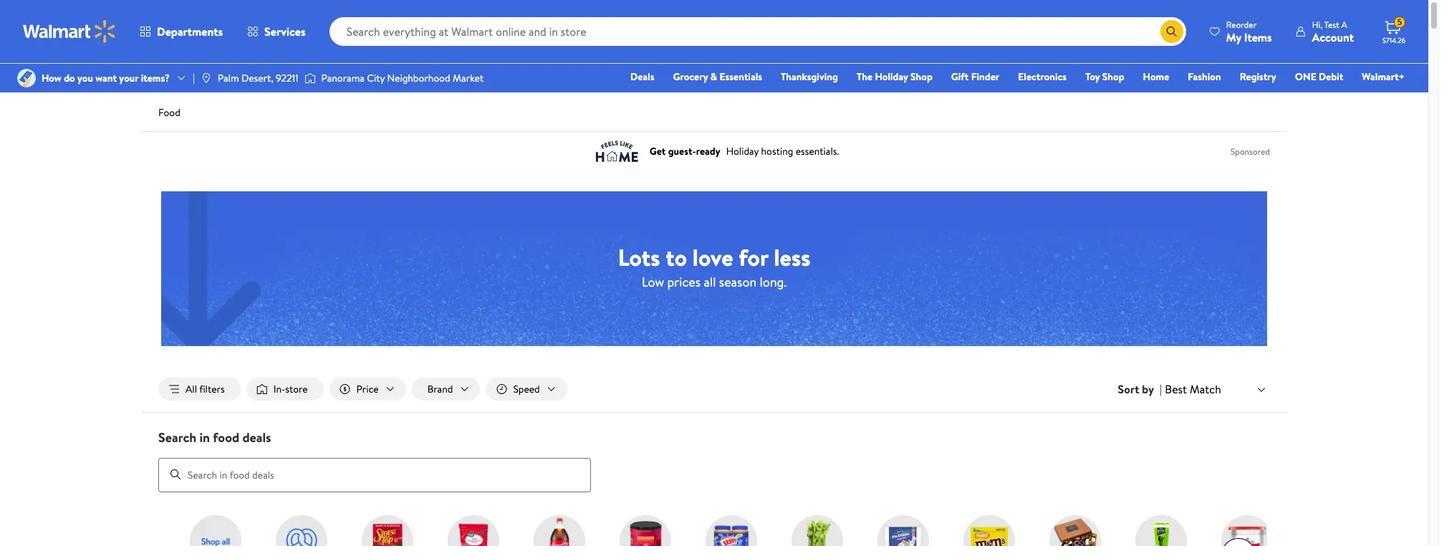 Task type: locate. For each thing, give the bounding box(es) containing it.
Search in food deals search field
[[141, 429, 1288, 492]]

departments button
[[128, 14, 235, 49]]

1 shop from the left
[[911, 70, 933, 84]]

the holiday shop link
[[851, 69, 939, 85]]

frozen image
[[878, 515, 929, 546]]

Search in food deals search field
[[158, 458, 591, 492]]

Search search field
[[329, 17, 1187, 46]]

5
[[1398, 16, 1403, 28]]

in-store button
[[246, 378, 324, 401]]

deals
[[631, 70, 655, 84]]

grocery & essentials link
[[667, 69, 769, 85]]

in
[[200, 429, 210, 447]]

1 horizontal spatial shop
[[1103, 70, 1125, 84]]

search
[[158, 429, 197, 447]]

services button
[[235, 14, 318, 49]]

lots
[[618, 241, 660, 273]]

in-
[[274, 382, 285, 396]]

best
[[1166, 381, 1188, 397]]

gift
[[952, 70, 969, 84]]

thanksgiving link
[[775, 69, 845, 85]]

gift finder link
[[945, 69, 1006, 85]]

deals
[[243, 429, 271, 447]]

| right by at right
[[1160, 381, 1163, 397]]

 image
[[17, 69, 36, 87]]

shop all food deals image
[[276, 515, 328, 546]]

one debit link
[[1289, 69, 1350, 85]]

season
[[719, 273, 757, 291]]

home link
[[1137, 69, 1176, 85]]

 image left palm
[[201, 72, 212, 84]]

sort by |
[[1118, 381, 1163, 397]]

essentials
[[720, 70, 763, 84]]

hi, test a account
[[1313, 18, 1354, 45]]

one debit
[[1296, 70, 1344, 84]]

long.
[[760, 273, 787, 291]]

search icon image
[[1167, 26, 1178, 37]]

thanksgiving meal image
[[362, 515, 414, 546]]

0 horizontal spatial  image
[[201, 72, 212, 84]]

 image for panorama
[[304, 71, 316, 85]]

how do you want your items?
[[42, 71, 170, 85]]

beverages image
[[534, 515, 586, 546]]

snacks image
[[448, 515, 500, 546]]

a
[[1342, 18, 1348, 30]]

registry link
[[1234, 69, 1283, 85]]

 image right '92211'
[[304, 71, 316, 85]]

1 vertical spatial |
[[1160, 381, 1163, 397]]

best match
[[1166, 381, 1222, 397]]

toy shop link
[[1079, 69, 1131, 85]]

love
[[693, 241, 734, 273]]

0 horizontal spatial shop
[[911, 70, 933, 84]]

for
[[739, 241, 769, 273]]

search in food deals
[[158, 429, 271, 447]]

1 horizontal spatial |
[[1160, 381, 1163, 397]]

shop right holiday
[[911, 70, 933, 84]]

international food image
[[1136, 515, 1187, 546]]

fashion
[[1188, 70, 1222, 84]]

| left palm
[[193, 71, 195, 85]]

shop right the toy
[[1103, 70, 1125, 84]]

panorama
[[321, 71, 365, 85]]

search image
[[170, 469, 181, 480]]

gift finder
[[952, 70, 1000, 84]]

| inside the sort and filter section element
[[1160, 381, 1163, 397]]

to
[[666, 241, 687, 273]]

how
[[42, 71, 61, 85]]

low
[[642, 273, 664, 291]]

speed
[[513, 382, 540, 396]]

less
[[774, 241, 811, 273]]

walmart+ link
[[1356, 69, 1412, 85]]

|
[[193, 71, 195, 85], [1160, 381, 1163, 397]]

your
[[119, 71, 139, 85]]

services
[[265, 24, 306, 39]]

candy image
[[964, 515, 1015, 546]]

92211
[[276, 71, 299, 85]]

shop
[[911, 70, 933, 84], [1103, 70, 1125, 84]]

all filters button
[[158, 378, 241, 401]]

hi,
[[1313, 18, 1323, 30]]

palm
[[218, 71, 239, 85]]

0 vertical spatial |
[[193, 71, 195, 85]]

Walmart Site-Wide search field
[[329, 17, 1187, 46]]

in-store
[[274, 382, 308, 396]]

best match button
[[1163, 380, 1271, 399]]

sponsored
[[1231, 145, 1271, 157]]

store
[[285, 382, 308, 396]]

electronics link
[[1012, 69, 1074, 85]]

toy
[[1086, 70, 1100, 84]]

 image
[[304, 71, 316, 85], [201, 72, 212, 84]]

prices
[[668, 273, 701, 291]]

home
[[1143, 70, 1170, 84]]

palm desert, 92211
[[218, 71, 299, 85]]

fresh food image
[[792, 515, 844, 546]]

1 horizontal spatial  image
[[304, 71, 316, 85]]

0 horizontal spatial |
[[193, 71, 195, 85]]



Task type: vqa. For each thing, say whether or not it's contained in the screenshot.
92211
yes



Task type: describe. For each thing, give the bounding box(es) containing it.
food
[[213, 429, 239, 447]]

toy shop
[[1086, 70, 1125, 84]]

deals link
[[624, 69, 661, 85]]

one
[[1296, 70, 1317, 84]]

walmart+
[[1363, 70, 1405, 84]]

do
[[64, 71, 75, 85]]

test
[[1325, 18, 1340, 30]]

holiday
[[875, 70, 909, 84]]

market
[[453, 71, 484, 85]]

next slide for chipmodulewithimages list image
[[1222, 538, 1256, 546]]

all filters
[[186, 382, 225, 396]]

 image for palm
[[201, 72, 212, 84]]

electronics
[[1019, 70, 1067, 84]]

coffee & tea image
[[620, 515, 672, 546]]

all
[[704, 273, 716, 291]]

desert,
[[241, 71, 274, 85]]

reorder my items
[[1227, 18, 1273, 45]]

you
[[77, 71, 93, 85]]

sort
[[1118, 381, 1140, 397]]

thanksgiving
[[781, 70, 838, 84]]

items
[[1245, 29, 1273, 45]]

reorder
[[1227, 18, 1257, 30]]

sort and filter section element
[[141, 366, 1288, 412]]

food gifts image
[[1050, 515, 1101, 546]]

5 $714.26
[[1383, 16, 1406, 45]]

food
[[158, 105, 180, 120]]

$714.26
[[1383, 35, 1406, 45]]

all
[[186, 382, 197, 396]]

grocery & essentials
[[673, 70, 763, 84]]

finder
[[972, 70, 1000, 84]]

filters
[[199, 382, 225, 396]]

the
[[857, 70, 873, 84]]

fashion link
[[1182, 69, 1228, 85]]

brand
[[428, 382, 453, 396]]

items?
[[141, 71, 170, 85]]

account
[[1313, 29, 1354, 45]]

emergency food image
[[1222, 515, 1273, 546]]

brand button
[[412, 378, 480, 401]]

shop all image
[[190, 515, 242, 546]]

departments
[[157, 24, 223, 39]]

neighborhood
[[387, 71, 451, 85]]

pantry image
[[706, 515, 758, 546]]

grocery
[[673, 70, 708, 84]]

my
[[1227, 29, 1242, 45]]

want
[[95, 71, 117, 85]]

lots to love for less low prices all season long.
[[618, 241, 811, 291]]

panorama city neighborhood market
[[321, 71, 484, 85]]

2 shop from the left
[[1103, 70, 1125, 84]]

registry
[[1240, 70, 1277, 84]]

the holiday shop
[[857, 70, 933, 84]]

speed button
[[486, 378, 567, 401]]

lots to love for less. low prices all season long. image
[[161, 191, 1268, 346]]

match
[[1190, 381, 1222, 397]]

price
[[357, 382, 379, 396]]

price button
[[329, 378, 406, 401]]

debit
[[1319, 70, 1344, 84]]

&
[[711, 70, 717, 84]]

walmart image
[[23, 20, 116, 43]]

city
[[367, 71, 385, 85]]

by
[[1143, 381, 1155, 397]]



